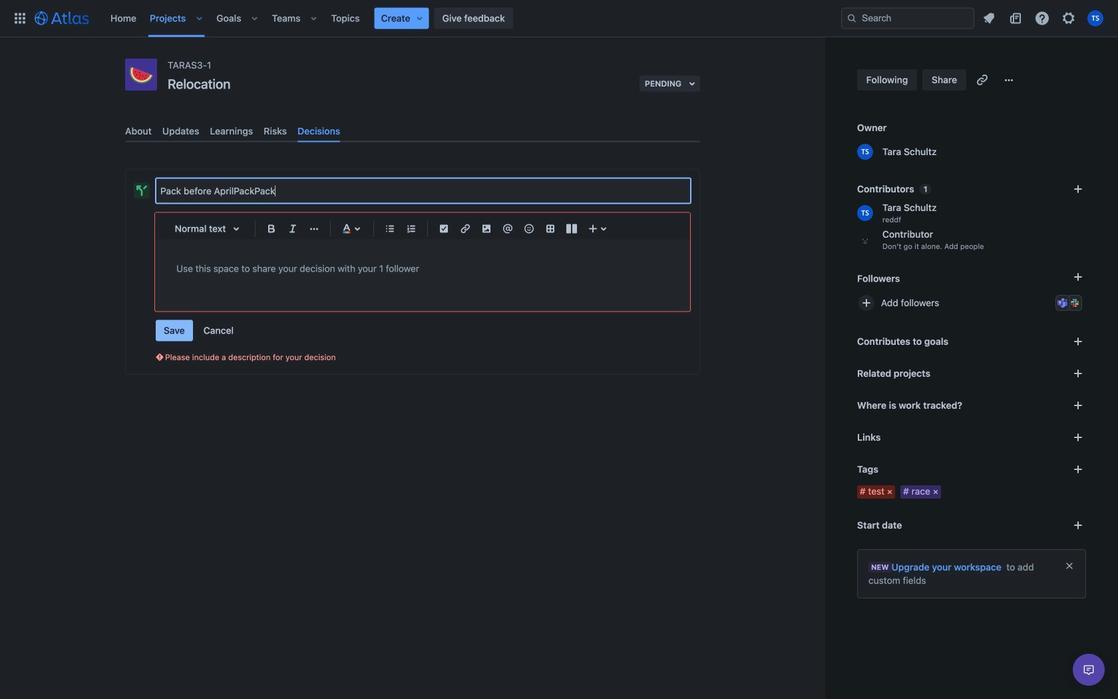Task type: locate. For each thing, give the bounding box(es) containing it.
slack logo showing nan channels are connected to this project image
[[1070, 298, 1081, 308]]

numbered list ⌘⇧7 image
[[404, 221, 420, 237]]

emoji : image
[[521, 221, 537, 237]]

1 horizontal spatial close tag image
[[931, 487, 942, 497]]

add image, video, or file image
[[479, 221, 495, 237]]

top element
[[8, 0, 842, 37]]

italic ⌘i image
[[285, 221, 301, 237]]

banner
[[0, 0, 1119, 37]]

None search field
[[842, 8, 975, 29]]

close tag image
[[885, 487, 896, 497], [931, 487, 942, 497]]

search image
[[847, 13, 858, 24]]

add related project image
[[1071, 366, 1087, 382]]

notifications image
[[982, 10, 998, 26]]

tab list
[[120, 120, 706, 142]]

bullet list ⌘⇧8 image
[[382, 221, 398, 237]]

add work tracking links image
[[1071, 398, 1087, 414]]

group
[[156, 320, 242, 341]]

switch to... image
[[12, 10, 28, 26]]

table ⇧⌥t image
[[543, 221, 559, 237]]

settings image
[[1062, 10, 1078, 26]]

add tag image
[[1071, 462, 1087, 477]]

0 horizontal spatial close tag image
[[885, 487, 896, 497]]

add link image
[[1071, 430, 1087, 446]]

text formatting group
[[261, 218, 325, 240]]

link ⌘k image
[[458, 221, 473, 237]]

layouts image
[[564, 221, 580, 237]]

add follower image
[[859, 295, 875, 311]]



Task type: vqa. For each thing, say whether or not it's contained in the screenshot.
Tab List at the top of page
yes



Task type: describe. For each thing, give the bounding box(es) containing it.
mention @ image
[[500, 221, 516, 237]]

account image
[[1088, 10, 1104, 26]]

add team or contributors image
[[1071, 181, 1087, 197]]

1 close tag image from the left
[[885, 487, 896, 497]]

open intercom messenger image
[[1082, 662, 1097, 678]]

more formatting image
[[306, 221, 322, 237]]

Main content area, start typing to enter text. text field
[[176, 261, 669, 277]]

error image
[[155, 352, 165, 363]]

add a follower image
[[1071, 269, 1087, 285]]

What's the summary of your decision? text field
[[156, 179, 691, 203]]

set start date image
[[1071, 517, 1087, 533]]

decision icon image
[[137, 186, 147, 196]]

list formating group
[[380, 218, 422, 240]]

action item [] image
[[436, 221, 452, 237]]

close banner image
[[1065, 561, 1076, 571]]

2 close tag image from the left
[[931, 487, 942, 497]]

help image
[[1035, 10, 1051, 26]]

msteams logo showing  channels are connected to this project image
[[1058, 298, 1069, 308]]

add goals image
[[1071, 334, 1087, 350]]

Search field
[[842, 8, 975, 29]]

bold ⌘b image
[[264, 221, 280, 237]]



